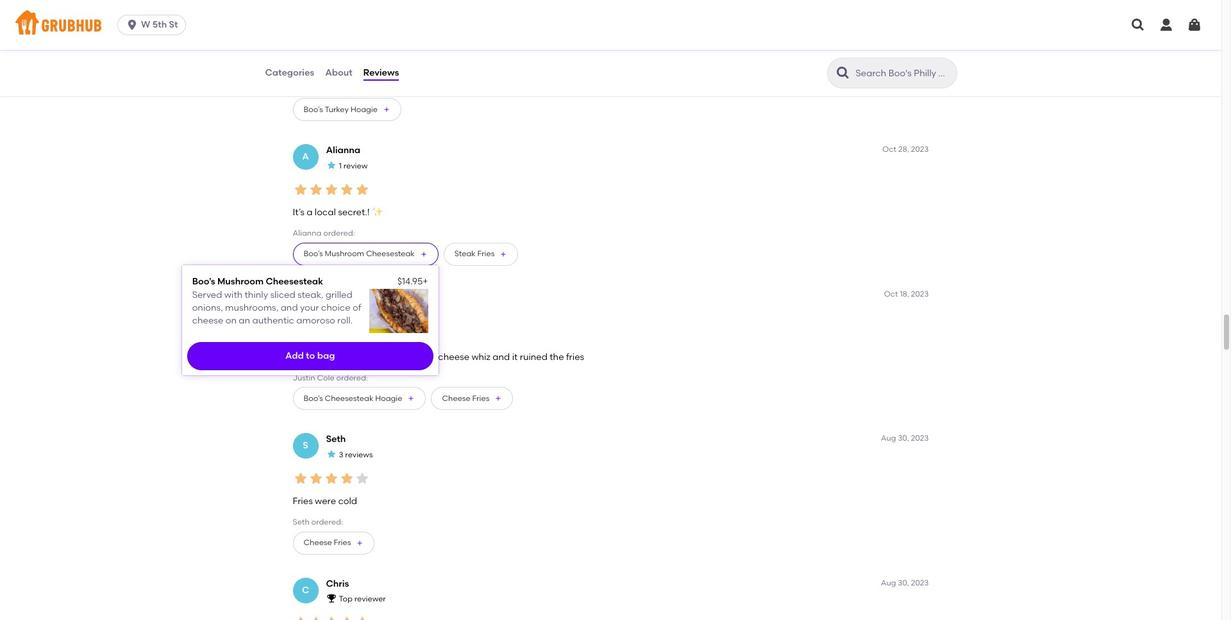 Task type: vqa. For each thing, say whether or not it's contained in the screenshot.
It's a local secret.! ✨'s 2023
yes



Task type: describe. For each thing, give the bounding box(es) containing it.
ordered: for alianna
[[323, 229, 355, 238]]

mushrooms,
[[225, 303, 278, 313]]

2023 for don't get the cheese fries. it's just cheese whiz and it ruined the fries
[[911, 290, 929, 299]]

aug 30, 2023 for seth
[[881, 434, 929, 443]]

about button
[[325, 50, 353, 96]]

aug for chris
[[881, 579, 896, 588]]

1 review for alianna
[[339, 162, 368, 170]]

grilled
[[326, 290, 352, 300]]

with
[[224, 290, 243, 300]]

secret.!
[[338, 207, 370, 218]]

a for it's
[[307, 207, 313, 218]]

svg image
[[1187, 17, 1202, 33]]

30, for seth
[[898, 434, 909, 443]]

steak fries
[[454, 250, 495, 259]]

1 horizontal spatial cheese
[[351, 352, 382, 363]]

$14.95 +
[[397, 277, 428, 287]]

steak,
[[298, 290, 323, 300]]

2 horizontal spatial cheese
[[438, 352, 469, 363]]

big
[[314, 63, 328, 74]]

an
[[239, 316, 250, 326]]

boo's cheesesteak hoagie
[[304, 394, 402, 403]]

justin for justin cole
[[326, 290, 353, 301]]

cold
[[338, 496, 357, 507]]

your
[[300, 303, 319, 313]]

sliced
[[270, 290, 295, 300]]

local
[[315, 207, 336, 218]]

review for alianna
[[343, 162, 368, 170]]

it's a local secret.! ✨
[[293, 207, 383, 218]]

fries left were
[[293, 496, 313, 507]]

alianna ordered:
[[293, 229, 355, 238]]

Search Boo's Philly Cheesesteaks (Silverlake) search field
[[854, 67, 953, 80]]

thinly
[[245, 290, 268, 300]]

bag
[[317, 351, 335, 361]]

fries
[[566, 352, 584, 363]]

boo's mushroom cheesesteak image
[[369, 289, 428, 333]]

cheesesteak inside tooltip
[[266, 277, 323, 287]]

1 vertical spatial cheese
[[304, 539, 332, 548]]

chris
[[326, 579, 349, 590]]

w 5th st
[[141, 19, 178, 30]]

fries for bottom the cheese fries button
[[334, 539, 351, 548]]

trophy icon image
[[326, 594, 336, 604]]

mushroom inside tooltip
[[217, 277, 264, 287]]

1 horizontal spatial to
[[409, 63, 418, 74]]

4 2023 from the top
[[911, 579, 929, 588]]

choice
[[321, 303, 351, 313]]

seth for seth ordered:
[[293, 518, 310, 527]]

boo's turkey hoagie
[[304, 105, 378, 114]]

0 vertical spatial cheese fries button
[[431, 387, 513, 411]]

30, for chris
[[898, 579, 909, 588]]

j
[[303, 296, 308, 307]]

boo's cheesesteak hoagie button
[[293, 387, 426, 411]]

ruined
[[520, 352, 548, 363]]

3
[[339, 451, 343, 460]]

1 for justin cole
[[339, 306, 342, 315]]

plus icon image for boo's turkey hoagie button
[[383, 106, 390, 114]]

a
[[302, 151, 309, 162]]

fries.
[[384, 352, 405, 363]]

boo's mushroom cheesesteak inside button
[[304, 250, 415, 259]]

oct 28, 2023
[[883, 145, 929, 154]]

cheese fries for bottom the cheese fries button
[[304, 539, 351, 548]]

categories
[[265, 67, 314, 78]]

seth for seth
[[326, 434, 346, 445]]

justin for justin cole ordered:
[[293, 374, 315, 383]]

1 horizontal spatial it's
[[407, 352, 419, 363]]

get
[[318, 352, 333, 363]]

top reviewer
[[339, 595, 386, 604]]

alianna for alianna
[[326, 145, 360, 156]]

categories button
[[265, 50, 315, 96]]

1 for alianna
[[339, 162, 342, 170]]

cheese fries for the topmost the cheese fries button
[[442, 394, 489, 403]]

turkey
[[325, 105, 349, 114]]

boo's mushroom cheesesteak button
[[293, 243, 438, 266]]

justin cole
[[326, 290, 376, 301]]

oct 18, 2023
[[884, 290, 929, 299]]

s
[[303, 441, 308, 451]]

mushroom inside boo's mushroom cheesesteak button
[[325, 250, 364, 259]]

to inside button
[[306, 351, 315, 361]]

whiz
[[472, 352, 491, 363]]

1 review for justin cole
[[339, 306, 368, 315]]



Task type: locate. For each thing, give the bounding box(es) containing it.
authentic
[[252, 316, 294, 326]]

and down 'sliced'
[[281, 303, 298, 313]]

svg image inside w 5th st button
[[126, 19, 139, 31]]

0 horizontal spatial justin
[[293, 374, 315, 383]]

cole
[[355, 290, 376, 301], [317, 374, 334, 383]]

2023 for it's a local secret.! ✨
[[911, 145, 929, 154]]

1 vertical spatial cole
[[317, 374, 334, 383]]

1 horizontal spatial svg image
[[1130, 17, 1146, 33]]

0 vertical spatial seth
[[326, 434, 346, 445]]

3 2023 from the top
[[911, 434, 929, 443]]

cheese
[[192, 316, 223, 326], [351, 352, 382, 363], [438, 352, 469, 363]]

cheese down onions, at the left
[[192, 316, 223, 326]]

oct left 18,
[[884, 290, 898, 299]]

hoagie for boo's turkey hoagie
[[351, 105, 378, 114]]

2 aug 30, 2023 from the top
[[881, 579, 929, 588]]

boo's down justin cole ordered:
[[304, 394, 323, 403]]

1 30, from the top
[[898, 434, 909, 443]]

2 horizontal spatial svg image
[[1159, 17, 1174, 33]]

1 vertical spatial boo's mushroom cheesesteak
[[192, 277, 323, 287]]

aug 30, 2023
[[881, 434, 929, 443], [881, 579, 929, 588]]

2 review from the top
[[343, 306, 368, 315]]

mushroom down "alianna ordered:"
[[325, 250, 364, 259]]

1 vertical spatial justin
[[293, 374, 315, 383]]

just
[[421, 352, 436, 363]]

my
[[379, 63, 392, 74]]

1 review up secret.!
[[339, 162, 368, 170]]

1 vertical spatial to
[[306, 351, 315, 361]]

1 up roll.
[[339, 306, 342, 315]]

1 horizontal spatial alianna
[[326, 145, 360, 156]]

add to bag
[[285, 351, 335, 361]]

1 review
[[339, 162, 368, 170], [339, 306, 368, 315]]

0 vertical spatial aug
[[881, 434, 896, 443]]

alianna down local at the top of the page
[[293, 229, 321, 238]]

review up roll.
[[343, 306, 368, 315]]

1 review up roll.
[[339, 306, 368, 315]]

boo's mushroom cheesesteak up thinly
[[192, 277, 323, 287]]

1 horizontal spatial justin
[[326, 290, 353, 301]]

0 horizontal spatial mushroom
[[217, 277, 264, 287]]

0 vertical spatial 30,
[[898, 434, 909, 443]]

5th
[[152, 19, 167, 30]]

cheese down don't get the cheese fries. it's just cheese whiz and it ruined the fries
[[442, 394, 470, 403]]

a left local at the top of the page
[[307, 207, 313, 218]]

plus icon image inside boo's cheesesteak hoagie button
[[407, 395, 415, 403]]

$14.95
[[397, 277, 423, 287]]

it's
[[293, 207, 305, 218], [407, 352, 419, 363]]

1 vertical spatial a
[[307, 207, 313, 218]]

cole for justin cole ordered:
[[317, 374, 334, 383]]

cheesesteak up the $14.95
[[366, 250, 415, 259]]

aug
[[881, 434, 896, 443], [881, 579, 896, 588]]

w 5th st button
[[117, 15, 191, 35]]

0 vertical spatial and
[[281, 303, 298, 313]]

seth ordered:
[[293, 518, 343, 527]]

review
[[343, 162, 368, 170], [343, 306, 368, 315]]

plus icon image inside boo's mushroom cheesesteak button
[[420, 251, 427, 258]]

the right get
[[335, 352, 349, 363]]

steak fries button
[[443, 243, 518, 266]]

1 aug 30, 2023 from the top
[[881, 434, 929, 443]]

1 vertical spatial 1 review
[[339, 306, 368, 315]]

cheesesteak up 'sliced'
[[266, 277, 323, 287]]

a right im
[[306, 63, 312, 74]]

boo's turkey hoagie button
[[293, 98, 401, 121]]

1 vertical spatial 30,
[[898, 579, 909, 588]]

a
[[306, 63, 312, 74], [307, 207, 313, 218]]

1 aug from the top
[[881, 434, 896, 443]]

alianna right a
[[326, 145, 360, 156]]

0 vertical spatial cheese fries
[[442, 394, 489, 403]]

0 vertical spatial cole
[[355, 290, 376, 301]]

fries for the topmost the cheese fries button
[[472, 394, 489, 403]]

of
[[353, 303, 361, 313]]

0 horizontal spatial cole
[[317, 374, 334, 383]]

seth
[[326, 434, 346, 445], [293, 518, 310, 527]]

0 horizontal spatial cheese fries button
[[293, 532, 375, 555]]

cheese left the fries.
[[351, 352, 382, 363]]

0 horizontal spatial svg image
[[126, 19, 139, 31]]

go-
[[394, 63, 409, 74]]

and inside served with thinly sliced steak, grilled onions, mushrooms, and your choice of cheese on an authentic amoroso roll.
[[281, 303, 298, 313]]

reviewer
[[354, 595, 386, 604]]

steak
[[454, 250, 476, 259]]

tooltip containing boo's mushroom cheesesteak
[[182, 258, 438, 376]]

seth up 3
[[326, 434, 346, 445]]

boo's inside button
[[304, 250, 323, 259]]

1 horizontal spatial mushroom
[[325, 250, 364, 259]]

cheese fries button
[[431, 387, 513, 411], [293, 532, 375, 555]]

to right my at the top left of page
[[409, 63, 418, 74]]

cole for justin cole
[[355, 290, 376, 301]]

cheesesteak
[[366, 250, 415, 259], [266, 277, 323, 287], [325, 394, 373, 403]]

1 vertical spatial 1
[[339, 306, 342, 315]]

w
[[141, 19, 150, 30]]

reviews
[[363, 67, 399, 78]]

+
[[423, 277, 428, 287]]

2 1 from the top
[[339, 306, 342, 315]]

reviews
[[345, 451, 373, 460]]

fan
[[330, 63, 344, 74]]

2 2023 from the top
[[911, 290, 929, 299]]

always
[[346, 63, 376, 74]]

boo's for boo's mushroom cheesesteak button
[[304, 250, 323, 259]]

0 vertical spatial ordered:
[[323, 229, 355, 238]]

onions,
[[192, 303, 223, 313]]

0 vertical spatial hoagie
[[351, 105, 378, 114]]

0 vertical spatial mushroom
[[325, 250, 364, 259]]

hoagie down the fries.
[[375, 394, 402, 403]]

svg image
[[1130, 17, 1146, 33], [1159, 17, 1174, 33], [126, 19, 139, 31]]

cheesesteak inside boo's mushroom cheesesteak button
[[366, 250, 415, 259]]

1 vertical spatial hoagie
[[375, 394, 402, 403]]

plus icon image inside boo's turkey hoagie button
[[383, 106, 390, 114]]

cheese fries button down whiz
[[431, 387, 513, 411]]

1 vertical spatial cheese fries button
[[293, 532, 375, 555]]

add to bag button
[[187, 342, 433, 371]]

0 vertical spatial it's
[[293, 207, 305, 218]]

0 vertical spatial a
[[306, 63, 312, 74]]

0 vertical spatial alianna
[[326, 145, 360, 156]]

1 horizontal spatial cheese
[[442, 394, 470, 403]]

roll.
[[337, 316, 353, 326]]

the
[[335, 352, 349, 363], [550, 352, 564, 363]]

0 vertical spatial to
[[409, 63, 418, 74]]

add
[[285, 351, 304, 361]]

review for justin cole
[[343, 306, 368, 315]]

boo's for boo's turkey hoagie button
[[304, 105, 323, 114]]

ordered: up boo's cheesesteak hoagie
[[336, 374, 368, 383]]

0 horizontal spatial it's
[[293, 207, 305, 218]]

0 vertical spatial 1
[[339, 162, 342, 170]]

oct left 28,
[[883, 145, 897, 154]]

fries for steak fries button
[[477, 250, 495, 259]]

hoagie for boo's cheesesteak hoagie
[[375, 394, 402, 403]]

1 vertical spatial it's
[[407, 352, 419, 363]]

0 vertical spatial 1 review
[[339, 162, 368, 170]]

justin down don't
[[293, 374, 315, 383]]

1 vertical spatial seth
[[293, 518, 310, 527]]

cheese fries
[[442, 394, 489, 403], [304, 539, 351, 548]]

boo's
[[304, 105, 323, 114], [304, 250, 323, 259], [192, 277, 215, 287], [304, 394, 323, 403]]

im a big fan always my go-to
[[293, 63, 418, 74]]

boo's up served
[[192, 277, 215, 287]]

don't get the cheese fries. it's just cheese whiz and it ruined the fries
[[293, 352, 584, 363]]

served with thinly sliced steak, grilled onions, mushrooms, and your choice of cheese on an authentic amoroso roll.
[[192, 290, 361, 326]]

cheese
[[442, 394, 470, 403], [304, 539, 332, 548]]

0 horizontal spatial cheese fries
[[304, 539, 351, 548]]

1 vertical spatial oct
[[884, 290, 898, 299]]

alianna
[[326, 145, 360, 156], [293, 229, 321, 238]]

0 horizontal spatial cheese
[[304, 539, 332, 548]]

1 vertical spatial ordered:
[[336, 374, 368, 383]]

0 vertical spatial cheese
[[442, 394, 470, 403]]

boo's left the turkey
[[304, 105, 323, 114]]

cole down get
[[317, 374, 334, 383]]

2 1 review from the top
[[339, 306, 368, 315]]

hoagie right the turkey
[[351, 105, 378, 114]]

cheese inside served with thinly sliced steak, grilled onions, mushrooms, and your choice of cheese on an authentic amoroso roll.
[[192, 316, 223, 326]]

oct
[[883, 145, 897, 154], [884, 290, 898, 299]]

a for im
[[306, 63, 312, 74]]

0 horizontal spatial and
[[281, 303, 298, 313]]

1 vertical spatial aug 30, 2023
[[881, 579, 929, 588]]

amoroso
[[296, 316, 335, 326]]

2023
[[911, 145, 929, 154], [911, 290, 929, 299], [911, 434, 929, 443], [911, 579, 929, 588]]

hoagie
[[351, 105, 378, 114], [375, 394, 402, 403]]

fries
[[477, 250, 495, 259], [472, 394, 489, 403], [293, 496, 313, 507], [334, 539, 351, 548]]

0 horizontal spatial seth
[[293, 518, 310, 527]]

main navigation navigation
[[0, 0, 1222, 50]]

c
[[302, 585, 309, 596]]

search icon image
[[835, 65, 851, 81]]

and
[[281, 303, 298, 313], [493, 352, 510, 363]]

cheesesteak down justin cole ordered:
[[325, 394, 373, 403]]

it's left the just
[[407, 352, 419, 363]]

to left get
[[306, 351, 315, 361]]

0 vertical spatial oct
[[883, 145, 897, 154]]

1 vertical spatial aug
[[881, 579, 896, 588]]

1 vertical spatial alianna
[[293, 229, 321, 238]]

18,
[[900, 290, 909, 299]]

0 horizontal spatial cheese
[[192, 316, 223, 326]]

alianna for alianna ordered:
[[293, 229, 321, 238]]

tooltip
[[182, 258, 438, 376]]

2 30, from the top
[[898, 579, 909, 588]]

it
[[512, 352, 518, 363]]

cheese fries down seth ordered:
[[304, 539, 351, 548]]

fries were cold
[[293, 496, 357, 507]]

on
[[226, 316, 237, 326]]

cheese right the just
[[438, 352, 469, 363]]

1 2023 from the top
[[911, 145, 929, 154]]

ordered: for seth
[[311, 518, 343, 527]]

cheesesteak inside boo's cheesesteak hoagie button
[[325, 394, 373, 403]]

1 vertical spatial review
[[343, 306, 368, 315]]

0 vertical spatial aug 30, 2023
[[881, 434, 929, 443]]

oct for don't get the cheese fries. it's just cheese whiz and it ruined the fries
[[884, 290, 898, 299]]

ordered: down it's a local secret.! ✨
[[323, 229, 355, 238]]

reviews button
[[363, 50, 400, 96]]

0 horizontal spatial alianna
[[293, 229, 321, 238]]

2 vertical spatial cheesesteak
[[325, 394, 373, 403]]

0 vertical spatial justin
[[326, 290, 353, 301]]

boo's for boo's cheesesteak hoagie button
[[304, 394, 323, 403]]

and left it
[[493, 352, 510, 363]]

were
[[315, 496, 336, 507]]

justin up choice
[[326, 290, 353, 301]]

star icon image
[[293, 37, 308, 53], [308, 37, 323, 53], [323, 37, 339, 53], [339, 37, 354, 53], [354, 37, 370, 53], [326, 160, 336, 170], [293, 182, 308, 197], [308, 182, 323, 197], [323, 182, 339, 197], [339, 182, 354, 197], [354, 182, 370, 197], [326, 305, 336, 315], [293, 327, 308, 342], [308, 327, 323, 342], [323, 327, 339, 342], [339, 327, 354, 342], [354, 327, 370, 342], [326, 449, 336, 459], [293, 471, 308, 487], [308, 471, 323, 487], [323, 471, 339, 487], [339, 471, 354, 487], [354, 471, 370, 487], [293, 616, 308, 621], [308, 616, 323, 621], [323, 616, 339, 621], [339, 616, 354, 621], [354, 616, 370, 621]]

mushroom up with
[[217, 277, 264, 287]]

im
[[293, 63, 304, 74]]

plus icon image for steak fries button
[[500, 251, 507, 258]]

cole up of
[[355, 290, 376, 301]]

0 horizontal spatial the
[[335, 352, 349, 363]]

0 vertical spatial boo's mushroom cheesesteak
[[304, 250, 415, 259]]

1 vertical spatial cheesesteak
[[266, 277, 323, 287]]

0 horizontal spatial to
[[306, 351, 315, 361]]

plus icon image for boo's mushroom cheesesteak button
[[420, 251, 427, 258]]

boo's down "alianna ordered:"
[[304, 250, 323, 259]]

cheese fries down whiz
[[442, 394, 489, 403]]

1 horizontal spatial and
[[493, 352, 510, 363]]

2 the from the left
[[550, 352, 564, 363]]

1 vertical spatial and
[[493, 352, 510, 363]]

ordered: down were
[[311, 518, 343, 527]]

cheese down seth ordered:
[[304, 539, 332, 548]]

1 review from the top
[[343, 162, 368, 170]]

the left fries
[[550, 352, 564, 363]]

1 horizontal spatial the
[[550, 352, 564, 363]]

1 horizontal spatial cole
[[355, 290, 376, 301]]

top
[[339, 595, 353, 604]]

1 right a
[[339, 162, 342, 170]]

1 horizontal spatial cheese fries
[[442, 394, 489, 403]]

don't
[[293, 352, 316, 363]]

boo's mushroom cheesesteak down "alianna ordered:"
[[304, 250, 415, 259]]

review up secret.!
[[343, 162, 368, 170]]

✨
[[372, 207, 383, 218]]

2023 for fries were cold
[[911, 434, 929, 443]]

seth down fries were cold
[[293, 518, 310, 527]]

justin
[[326, 290, 353, 301], [293, 374, 315, 383]]

about
[[325, 67, 352, 78]]

to
[[409, 63, 418, 74], [306, 351, 315, 361]]

st
[[169, 19, 178, 30]]

1 the from the left
[[335, 352, 349, 363]]

aug for seth
[[881, 434, 896, 443]]

0 vertical spatial review
[[343, 162, 368, 170]]

2 vertical spatial ordered:
[[311, 518, 343, 527]]

ordered:
[[323, 229, 355, 238], [336, 374, 368, 383], [311, 518, 343, 527]]

it's left local at the top of the page
[[293, 207, 305, 218]]

1
[[339, 162, 342, 170], [339, 306, 342, 315]]

plus icon image
[[383, 106, 390, 114], [420, 251, 427, 258], [500, 251, 507, 258], [407, 395, 415, 403], [495, 395, 502, 403], [356, 540, 364, 547]]

1 horizontal spatial seth
[[326, 434, 346, 445]]

justin cole ordered:
[[293, 374, 368, 383]]

aug 30, 2023 for chris
[[881, 579, 929, 588]]

1 1 from the top
[[339, 162, 342, 170]]

0 vertical spatial cheesesteak
[[366, 250, 415, 259]]

plus icon image for boo's cheesesteak hoagie button
[[407, 395, 415, 403]]

cheese fries button down seth ordered:
[[293, 532, 375, 555]]

served
[[192, 290, 222, 300]]

2 aug from the top
[[881, 579, 896, 588]]

fries down whiz
[[472, 394, 489, 403]]

oct for it's a local secret.! ✨
[[883, 145, 897, 154]]

1 vertical spatial cheese fries
[[304, 539, 351, 548]]

1 vertical spatial mushroom
[[217, 277, 264, 287]]

28,
[[898, 145, 909, 154]]

fries down seth ordered:
[[334, 539, 351, 548]]

fries right steak
[[477, 250, 495, 259]]

1 horizontal spatial cheese fries button
[[431, 387, 513, 411]]

3 reviews
[[339, 451, 373, 460]]

plus icon image inside steak fries button
[[500, 251, 507, 258]]

1 1 review from the top
[[339, 162, 368, 170]]

30,
[[898, 434, 909, 443], [898, 579, 909, 588]]



